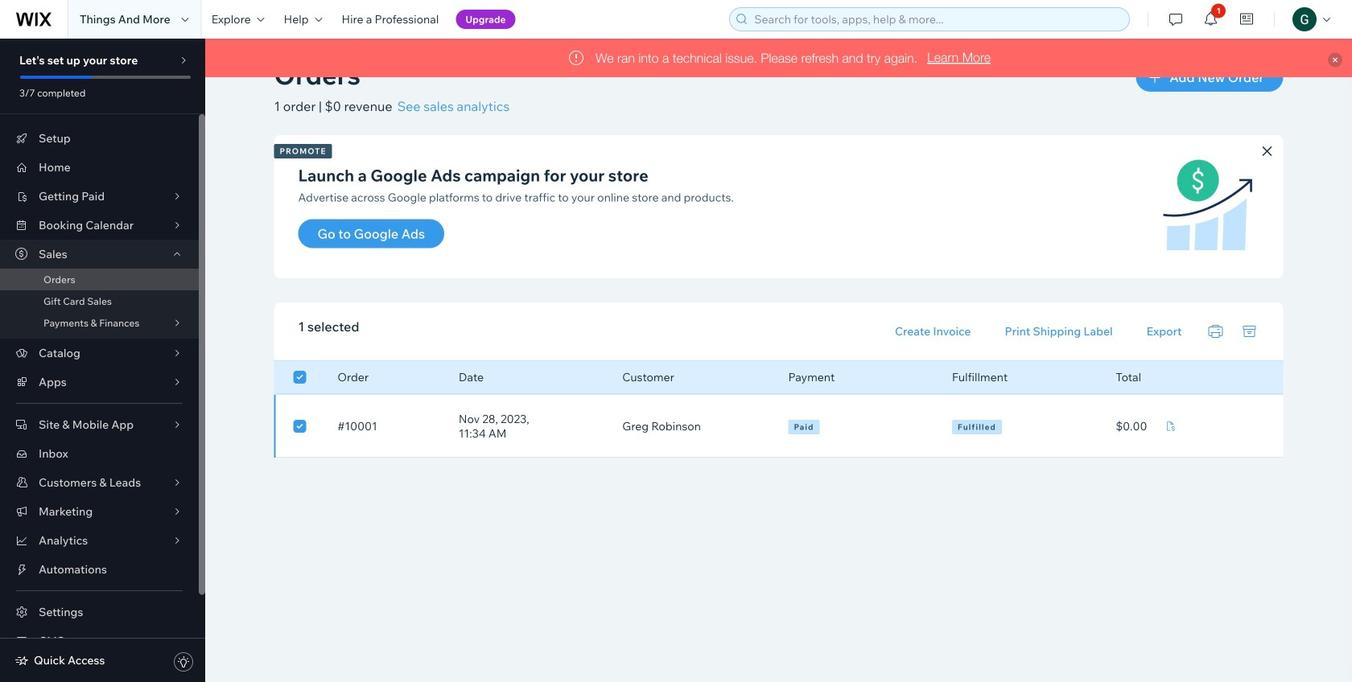 Task type: locate. For each thing, give the bounding box(es) containing it.
Search for tools, apps, help & more... field
[[750, 8, 1125, 31]]

None checkbox
[[293, 368, 306, 387], [293, 417, 306, 436], [293, 368, 306, 387], [293, 417, 306, 436]]

alert
[[205, 39, 1352, 77]]



Task type: describe. For each thing, give the bounding box(es) containing it.
sidebar element
[[0, 39, 205, 683]]

launch a google ads campaign for your store image
[[1155, 155, 1259, 259]]



Task type: vqa. For each thing, say whether or not it's contained in the screenshot.
LAST
no



